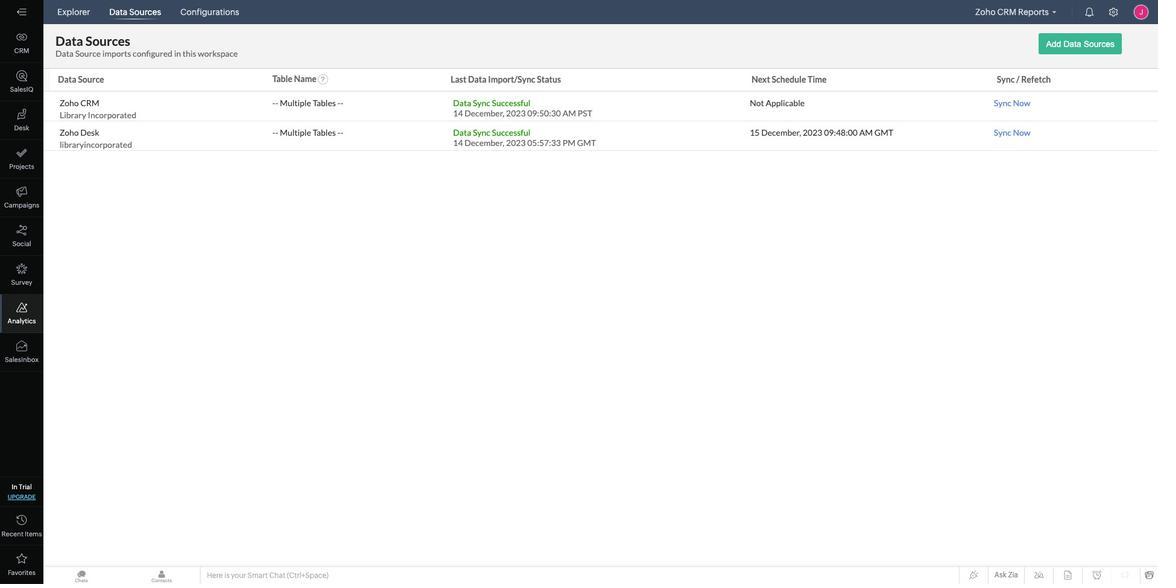 Task type: vqa. For each thing, say whether or not it's contained in the screenshot.
Contacts
no



Task type: locate. For each thing, give the bounding box(es) containing it.
notifications image
[[1085, 7, 1095, 17]]

campaigns
[[4, 202, 39, 209]]

projects
[[9, 163, 34, 170]]

crm
[[998, 7, 1017, 17], [14, 47, 29, 54]]

salesiq link
[[0, 63, 43, 101]]

crm link
[[0, 24, 43, 63]]

configurations link
[[176, 0, 244, 24]]

1 vertical spatial crm
[[14, 47, 29, 54]]

ask zia
[[995, 571, 1019, 579]]

here is your smart chat (ctrl+space)
[[207, 572, 329, 580]]

crm right zoho
[[998, 7, 1017, 17]]

zoho crm reports
[[976, 7, 1049, 17]]

upgrade
[[8, 494, 36, 500]]

salesinbox link
[[0, 333, 43, 372]]

salesiq
[[10, 86, 33, 93]]

contacts image
[[124, 567, 200, 584]]

analytics link
[[0, 295, 43, 333]]

recent items
[[2, 530, 42, 538]]

configure settings image
[[1109, 7, 1119, 17]]

in
[[12, 483, 17, 491]]

is
[[224, 572, 230, 580]]

recent
[[2, 530, 23, 538]]

data sources
[[109, 7, 161, 17]]

desk link
[[0, 101, 43, 140]]

items
[[25, 530, 42, 538]]

ask
[[995, 571, 1007, 579]]

social link
[[0, 217, 43, 256]]

analytics
[[8, 317, 36, 325]]

explorer
[[57, 7, 90, 17]]

crm up salesiq link
[[14, 47, 29, 54]]

trial
[[19, 483, 32, 491]]

1 horizontal spatial crm
[[998, 7, 1017, 17]]

configurations
[[180, 7, 239, 17]]



Task type: describe. For each thing, give the bounding box(es) containing it.
here
[[207, 572, 223, 580]]

campaigns link
[[0, 179, 43, 217]]

0 horizontal spatial crm
[[14, 47, 29, 54]]

zia
[[1009, 571, 1019, 579]]

survey
[[11, 279, 32, 286]]

explorer link
[[53, 0, 95, 24]]

your
[[231, 572, 246, 580]]

smart
[[248, 572, 268, 580]]

zoho
[[976, 7, 996, 17]]

projects link
[[0, 140, 43, 179]]

favorites
[[8, 569, 36, 576]]

survey link
[[0, 256, 43, 295]]

in trial upgrade
[[8, 483, 36, 500]]

sources
[[129, 7, 161, 17]]

desk
[[14, 124, 29, 132]]

chats image
[[43, 567, 119, 584]]

(ctrl+space)
[[287, 572, 329, 580]]

chat
[[269, 572, 286, 580]]

0 vertical spatial crm
[[998, 7, 1017, 17]]

reports
[[1019, 7, 1049, 17]]

social
[[12, 240, 31, 247]]

data sources link
[[105, 0, 166, 24]]

data
[[109, 7, 128, 17]]

salesinbox
[[5, 356, 39, 363]]



